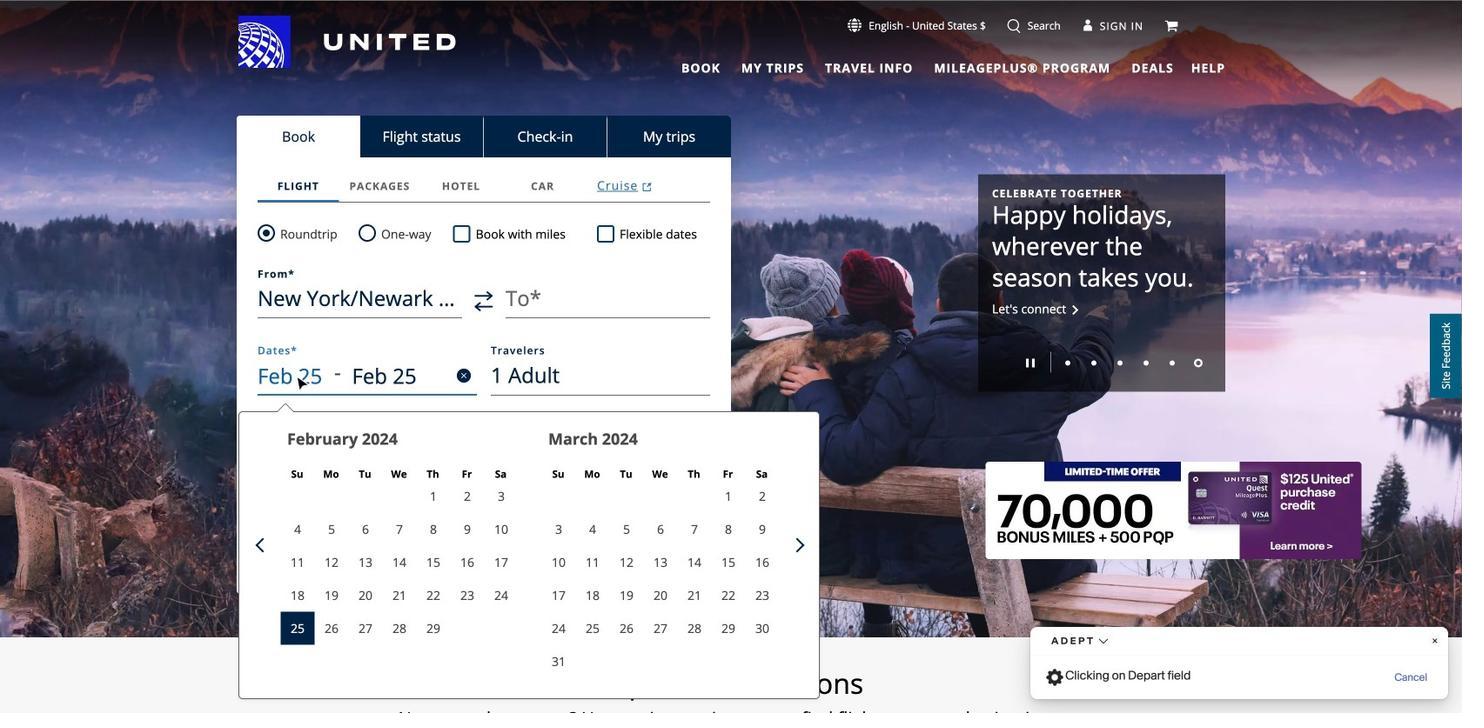Task type: describe. For each thing, give the bounding box(es) containing it.
explore destinations element
[[137, 667, 1326, 702]]

move forward to switch to the next month. image
[[790, 538, 805, 553]]

slide 3 of 6 image
[[1118, 361, 1123, 366]]

0 vertical spatial tab list
[[671, 53, 1177, 78]]

clear dates image
[[457, 369, 471, 383]]

united logo link to homepage image
[[238, 16, 456, 68]]

Depart text field
[[258, 356, 334, 396]]

slide 2 of 6 image
[[1091, 361, 1097, 366]]

pause image
[[1026, 359, 1035, 368]]



Task type: locate. For each thing, give the bounding box(es) containing it.
navigation
[[0, 15, 1462, 78]]

1 vertical spatial tab list
[[237, 116, 731, 158]]

reverse origin and destination image
[[474, 291, 493, 312]]

tab list
[[671, 53, 1177, 78], [237, 116, 731, 158], [258, 170, 710, 203]]

slide 5 of 6 image
[[1170, 361, 1175, 366]]

To* text field
[[506, 279, 710, 319]]

From* text field
[[258, 279, 462, 319]]

enter your departing city, airport name, or airport code. element
[[258, 269, 295, 279]]

move backward to switch to the previous month. image
[[255, 538, 270, 553]]

Return text field
[[352, 356, 433, 396]]

main content
[[0, 1, 1462, 714]]

slide 6 of 6 image
[[1194, 359, 1203, 368]]

not sure where to go? use our interactive map to find flights to great destinations. element
[[137, 708, 1326, 714]]

calendar application
[[250, 413, 1313, 699]]

slide 1 of 6 image
[[1065, 361, 1071, 366]]

view cart, click to view list of recently searched saved trips. image
[[1165, 19, 1178, 33]]

2 vertical spatial tab list
[[258, 170, 710, 203]]

slide 4 of 6 image
[[1144, 361, 1149, 366]]

currently in english united states	$ enter to change image
[[848, 18, 862, 32]]

carousel buttons element
[[992, 346, 1212, 378]]



Task type: vqa. For each thing, say whether or not it's contained in the screenshot.
"One Way Flight search" element
no



